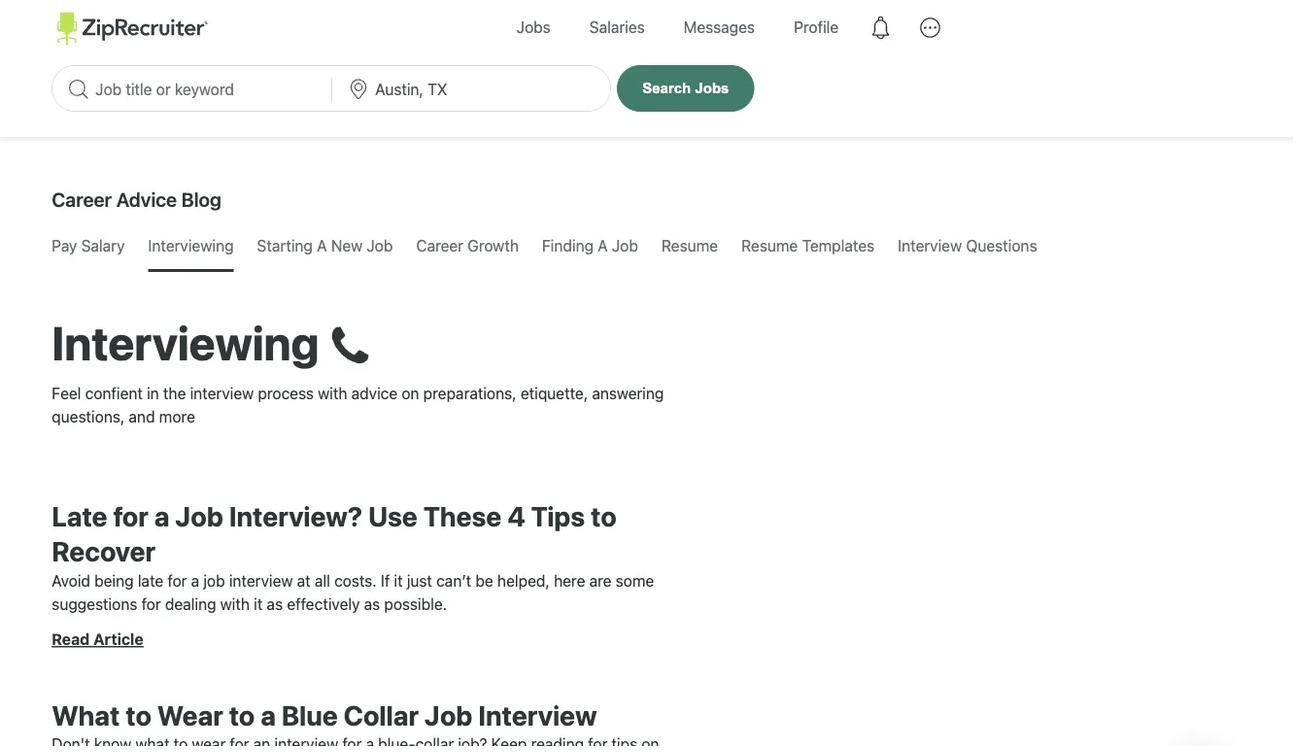 Task type: describe. For each thing, give the bounding box(es) containing it.
search jobs button
[[617, 65, 754, 112]]

1 horizontal spatial it
[[394, 572, 403, 590]]

the
[[163, 384, 186, 403]]

tips
[[531, 500, 585, 532]]

0 vertical spatial for
[[113, 500, 148, 532]]

dealing
[[165, 595, 216, 613]]

more
[[159, 408, 195, 426]]

jobs inside button
[[695, 80, 729, 96]]

1 horizontal spatial to
[[229, 699, 255, 731]]

be
[[476, 572, 493, 590]]

starting a new job link
[[257, 223, 393, 269]]

job inside what to wear to a blue collar job interview link
[[425, 699, 473, 731]]

what to wear to a blue collar job interview
[[52, 699, 597, 731]]

career advice blog link
[[52, 176, 222, 223]]

1 vertical spatial for
[[168, 572, 187, 590]]

starting
[[257, 237, 313, 255]]

preparations,
[[423, 384, 517, 403]]

resume templates
[[741, 237, 875, 255]]

messages
[[684, 18, 755, 36]]

questions
[[966, 237, 1037, 255]]

2 vertical spatial for
[[141, 595, 161, 613]]

finding a job link
[[542, 223, 638, 269]]

read article
[[52, 630, 144, 648]]

growth
[[468, 237, 519, 255]]

on
[[402, 384, 419, 403]]

profile link
[[779, 0, 853, 55]]

with inside feel confient in the interview process with advice on preparations, etiquette, answering questions, and more
[[318, 384, 347, 403]]

salary
[[81, 237, 125, 255]]

interview inside feel confient in the interview process with advice on preparations, etiquette, answering questions, and more
[[190, 384, 254, 403]]

and
[[129, 408, 155, 426]]

career growth
[[416, 237, 519, 255]]

read
[[52, 630, 90, 648]]

suggestions
[[52, 595, 137, 613]]

possible.
[[384, 595, 447, 613]]

career growth link
[[416, 223, 519, 269]]

Location search field
[[333, 66, 610, 111]]

0 horizontal spatial interview
[[478, 699, 597, 731]]

if
[[381, 572, 390, 590]]

job inside starting a new job link
[[367, 237, 393, 255]]

job inside finding a job link
[[612, 237, 638, 255]]

ziprecruiter image
[[58, 12, 208, 45]]

finding a job
[[542, 237, 638, 255]]

pay salary
[[52, 237, 125, 255]]

in
[[147, 384, 159, 403]]

some
[[616, 572, 654, 590]]

0 horizontal spatial it
[[254, 595, 263, 613]]

1 as from the left
[[267, 595, 283, 613]]

interview inside late for a job interview? use these 4 tips to recover avoid being late for a job interview at all costs. if it just can't be helped, here are some suggestions for dealing with it as effectively as possible.
[[229, 572, 293, 590]]

job inside late for a job interview? use these 4 tips to recover avoid being late for a job interview at all costs. if it just can't be helped, here are some suggestions for dealing with it as effectively as possible.
[[175, 500, 223, 532]]

article
[[93, 630, 144, 648]]

salaries
[[590, 18, 645, 36]]

a for finding
[[598, 237, 608, 255]]

to inside late for a job interview? use these 4 tips to recover avoid being late for a job interview at all costs. if it just can't be helped, here are some suggestions for dealing with it as effectively as possible.
[[591, 500, 617, 532]]

interview questions
[[898, 237, 1037, 255]]

at
[[297, 572, 311, 590]]

answering
[[592, 384, 664, 403]]

jobs inside main element
[[517, 18, 551, 36]]

interview?
[[229, 500, 363, 532]]

collar
[[344, 699, 419, 731]]

career advice blog
[[52, 188, 222, 210]]

jobs link
[[502, 0, 565, 55]]

etiquette,
[[521, 384, 588, 403]]



Task type: locate. For each thing, give the bounding box(es) containing it.
job right collar
[[425, 699, 473, 731]]

career
[[52, 188, 112, 210], [416, 237, 464, 255]]

4
[[507, 500, 525, 532]]

to right wear
[[229, 699, 255, 731]]

1 horizontal spatial resume
[[741, 237, 798, 255]]

1 vertical spatial interview
[[229, 572, 293, 590]]

messages link
[[669, 0, 770, 55]]

for right late on the bottom of page
[[168, 572, 187, 590]]

resume link
[[662, 223, 718, 269]]

1 a from the left
[[317, 237, 327, 255]]

2 horizontal spatial to
[[591, 500, 617, 532]]

interview
[[190, 384, 254, 403], [229, 572, 293, 590]]

it
[[394, 572, 403, 590], [254, 595, 263, 613]]

interview questions link
[[898, 223, 1037, 269]]

1 horizontal spatial as
[[364, 595, 380, 613]]

0 vertical spatial career
[[52, 188, 112, 210]]

career up pay salary
[[52, 188, 112, 210]]

with down the job
[[220, 595, 250, 613]]

0 horizontal spatial as
[[267, 595, 283, 613]]

avoid
[[52, 572, 90, 590]]

profile
[[794, 18, 839, 36]]

2 as from the left
[[364, 595, 380, 613]]

with inside late for a job interview? use these 4 tips to recover avoid being late for a job interview at all costs. if it just can't be helped, here are some suggestions for dealing with it as effectively as possible.
[[220, 595, 250, 613]]

0 horizontal spatial to
[[126, 699, 152, 731]]

0 vertical spatial jobs
[[517, 18, 551, 36]]

menu image
[[908, 5, 952, 50]]

interviewing link
[[148, 223, 234, 269]]

as left effectively
[[267, 595, 283, 613]]

blue
[[282, 699, 338, 731]]

a inside what to wear to a blue collar job interview link
[[261, 699, 276, 731]]

for up recover
[[113, 500, 148, 532]]

all
[[315, 572, 330, 590]]

starting a new job
[[257, 237, 393, 255]]

job
[[367, 237, 393, 255], [612, 237, 638, 255], [175, 500, 223, 532], [425, 699, 473, 731]]

jobs left salaries
[[517, 18, 551, 36]]

1 vertical spatial a
[[191, 572, 199, 590]]

a for starting
[[317, 237, 327, 255]]

2 vertical spatial a
[[261, 699, 276, 731]]

process
[[258, 384, 314, 403]]

0 vertical spatial interview
[[898, 237, 962, 255]]

0 horizontal spatial jobs
[[517, 18, 551, 36]]

as down costs. on the bottom of the page
[[364, 595, 380, 613]]

what to wear to a blue collar job interview link
[[52, 697, 674, 746]]

advice
[[351, 384, 398, 403]]

with left advice
[[318, 384, 347, 403]]

late
[[138, 572, 163, 590]]

effectively
[[287, 595, 360, 613]]

1 horizontal spatial interview
[[898, 237, 962, 255]]

0 vertical spatial it
[[394, 572, 403, 590]]

these
[[423, 500, 502, 532]]

feel
[[52, 384, 81, 403]]

0 horizontal spatial a
[[317, 237, 327, 255]]

0 horizontal spatial with
[[220, 595, 250, 613]]

it left effectively
[[254, 595, 263, 613]]

use
[[368, 500, 418, 532]]

costs.
[[334, 572, 377, 590]]

for
[[113, 500, 148, 532], [168, 572, 187, 590], [141, 595, 161, 613]]

resume for resume
[[662, 237, 718, 255]]

a
[[154, 500, 170, 532], [191, 572, 199, 590], [261, 699, 276, 731]]

just
[[407, 572, 432, 590]]

search jobs
[[643, 80, 729, 96]]

2 a from the left
[[598, 237, 608, 255]]

career for career advice blog
[[52, 188, 112, 210]]

1 vertical spatial with
[[220, 595, 250, 613]]

a
[[317, 237, 327, 255], [598, 237, 608, 255]]

finding
[[542, 237, 594, 255]]

0 horizontal spatial career
[[52, 188, 112, 210]]

for down late on the bottom of page
[[141, 595, 161, 613]]

resume templates link
[[741, 223, 875, 269]]

jobs right search
[[695, 80, 729, 96]]

job right new
[[367, 237, 393, 255]]

jobs
[[517, 18, 551, 36], [695, 80, 729, 96]]

1 vertical spatial interview
[[478, 699, 597, 731]]

recover
[[52, 535, 156, 567]]

1 resume from the left
[[662, 237, 718, 255]]

1 horizontal spatial a
[[598, 237, 608, 255]]

a left blue in the bottom left of the page
[[261, 699, 276, 731]]

pay
[[52, 237, 77, 255]]

can't
[[436, 572, 472, 590]]

interviewing
[[148, 237, 234, 255]]

0 horizontal spatial resume
[[662, 237, 718, 255]]

0 horizontal spatial a
[[154, 500, 170, 532]]

1 vertical spatial jobs
[[695, 80, 729, 96]]

questions,
[[52, 408, 125, 426]]

a left the job
[[191, 572, 199, 590]]

job right the finding
[[612, 237, 638, 255]]

interview right the
[[190, 384, 254, 403]]

notifications image
[[858, 5, 903, 50]]

1 vertical spatial it
[[254, 595, 263, 613]]

being
[[94, 572, 134, 590]]

job up the job
[[175, 500, 223, 532]]

resume
[[662, 237, 718, 255], [741, 237, 798, 255]]

search
[[643, 80, 691, 96]]

late
[[52, 500, 107, 532]]

here
[[554, 572, 585, 590]]

resume for resume templates
[[741, 237, 798, 255]]

interview
[[898, 237, 962, 255], [478, 699, 597, 731]]

what
[[52, 699, 120, 731]]

new
[[331, 237, 363, 255]]

are
[[589, 572, 612, 590]]

2 resume from the left
[[741, 237, 798, 255]]

templates
[[802, 237, 875, 255]]

blog
[[181, 188, 222, 210]]

career for career growth
[[416, 237, 464, 255]]

to right tips
[[591, 500, 617, 532]]

salaries link
[[575, 0, 659, 55]]

a up late on the bottom of page
[[154, 500, 170, 532]]

career left growth
[[416, 237, 464, 255]]

2 horizontal spatial a
[[261, 699, 276, 731]]

1 horizontal spatial career
[[416, 237, 464, 255]]

advice
[[116, 188, 177, 210]]

0 vertical spatial a
[[154, 500, 170, 532]]

1 horizontal spatial jobs
[[695, 80, 729, 96]]

a right the finding
[[598, 237, 608, 255]]

a left new
[[317, 237, 327, 255]]

career inside career growth link
[[416, 237, 464, 255]]

0 vertical spatial with
[[318, 384, 347, 403]]

1 vertical spatial career
[[416, 237, 464, 255]]

job
[[203, 572, 225, 590]]

to
[[591, 500, 617, 532], [126, 699, 152, 731], [229, 699, 255, 731]]

confient
[[85, 384, 143, 403]]

career inside career advice blog link
[[52, 188, 112, 210]]

Search job title or keyword search field
[[53, 66, 331, 111]]

late for a job interview? use these 4 tips to recover avoid being late for a job interview at all costs. if it just can't be helped, here are some suggestions for dealing with it as effectively as possible.
[[52, 500, 654, 613]]

feel confient in the interview process with advice on preparations, etiquette, answering questions, and more
[[52, 384, 664, 426]]

0 vertical spatial interview
[[190, 384, 254, 403]]

1 horizontal spatial with
[[318, 384, 347, 403]]

as
[[267, 595, 283, 613], [364, 595, 380, 613]]

pay salary link
[[52, 223, 125, 269]]

main element
[[52, 0, 1242, 55]]

helped,
[[497, 572, 550, 590]]

interview left 'at'
[[229, 572, 293, 590]]

to left wear
[[126, 699, 152, 731]]

with
[[318, 384, 347, 403], [220, 595, 250, 613]]

wear
[[157, 699, 223, 731]]

it right if
[[394, 572, 403, 590]]

1 horizontal spatial a
[[191, 572, 199, 590]]



Task type: vqa. For each thing, say whether or not it's contained in the screenshot.
T
no



